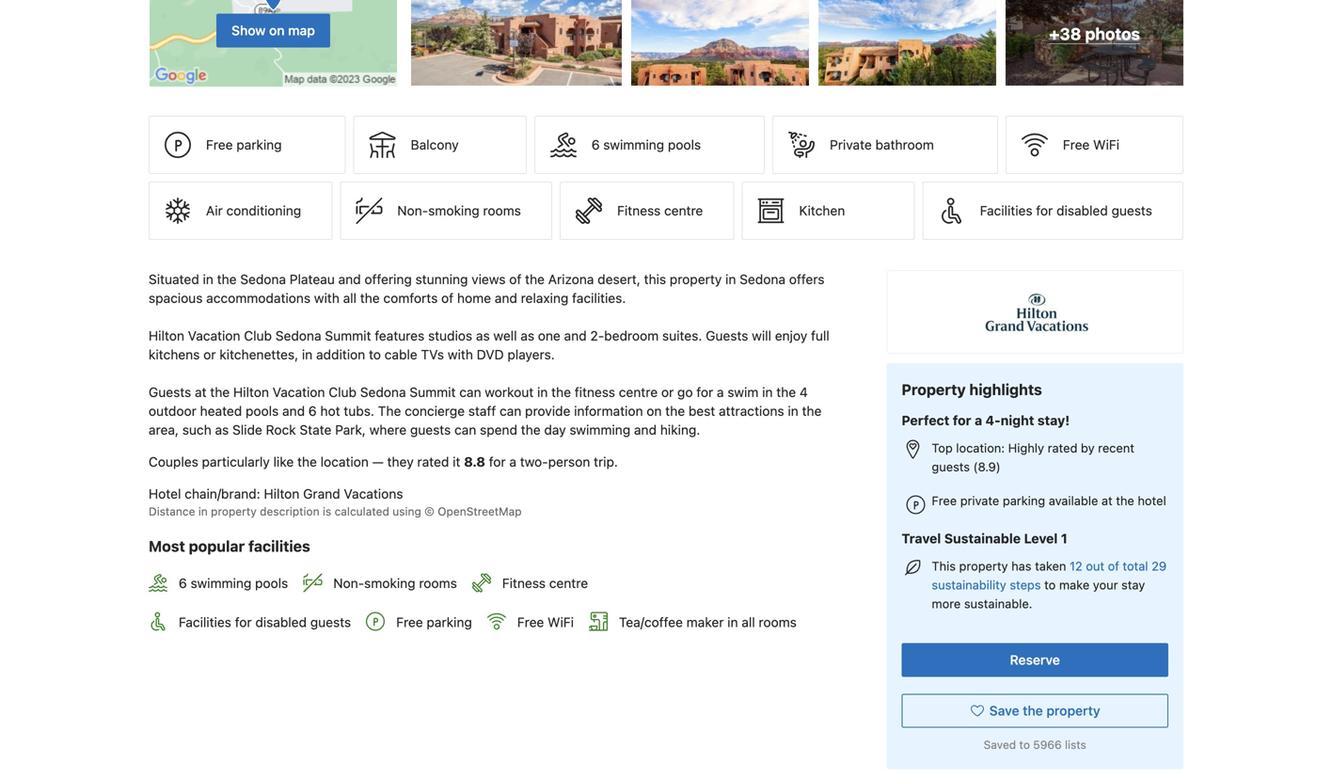 Task type: locate. For each thing, give the bounding box(es) containing it.
0 vertical spatial at
[[195, 384, 207, 400]]

0 vertical spatial disabled
[[1057, 203, 1108, 218]]

on up hiking.
[[647, 403, 662, 419]]

a left two- at bottom left
[[509, 454, 517, 470]]

parking
[[236, 137, 282, 153], [1003, 493, 1046, 507], [427, 614, 472, 630]]

1 vertical spatial non-
[[333, 575, 364, 591]]

vacation up 'kitchens'
[[188, 328, 240, 344]]

1 horizontal spatial of
[[509, 272, 522, 287]]

disabled down free wifi button
[[1057, 203, 1108, 218]]

0 horizontal spatial non-
[[333, 575, 364, 591]]

air conditioning button
[[149, 182, 333, 240]]

0 vertical spatial wifi
[[1093, 137, 1120, 153]]

rooms down '©'
[[419, 575, 457, 591]]

non-smoking rooms down balcony button
[[397, 203, 521, 218]]

non-
[[397, 203, 428, 218], [333, 575, 364, 591]]

1 horizontal spatial a
[[717, 384, 724, 400]]

swimming inside "situated in the sedona plateau and offering stunning views of the arizona desert, this property in sedona offers spacious accommodations with all the comforts of home and relaxing facilities. hilton vacation club sedona summit features studios as well as one and 2-bedroom suites. guests will enjoy full kitchens or kitchenettes, in addition to cable tvs with dvd players. guests at the hilton vacation club sedona summit can workout in the fitness centre or go for a swim in the 4 outdoor heated pools and 6 hot tubs. the concierge staff can provide information on the best attractions in the area, such as slide rock state park, where guests can spend the day swimming and hiking."
[[570, 422, 631, 438]]

2 horizontal spatial rooms
[[759, 614, 797, 630]]

private
[[830, 137, 872, 153]]

0 vertical spatial rooms
[[483, 203, 521, 218]]

(8.9)
[[973, 460, 1001, 474]]

2 horizontal spatial 6
[[592, 137, 600, 153]]

8.8
[[464, 454, 485, 470]]

sedona left offers
[[740, 272, 786, 287]]

best
[[689, 403, 715, 419]]

chain/brand:
[[185, 486, 260, 502]]

0 horizontal spatial facilities for disabled guests
[[179, 614, 351, 630]]

at inside "situated in the sedona plateau and offering stunning views of the arizona desert, this property in sedona offers spacious accommodations with all the comforts of home and relaxing facilities. hilton vacation club sedona summit features studios as well as one and 2-bedroom suites. guests will enjoy full kitchens or kitchenettes, in addition to cable tvs with dvd players. guests at the hilton vacation club sedona summit can workout in the fitness centre or go for a swim in the 4 outdoor heated pools and 6 hot tubs. the concierge staff can provide information on the best attractions in the area, such as slide rock state park, where guests can spend the day swimming and hiking."
[[195, 384, 207, 400]]

pools down facilities
[[255, 575, 288, 591]]

property up sustainability
[[959, 559, 1008, 573]]

1 horizontal spatial wifi
[[1093, 137, 1120, 153]]

non-smoking rooms button
[[340, 182, 552, 240]]

12 out of total 29 sustainability steps
[[932, 559, 1167, 592]]

1 vertical spatial smoking
[[364, 575, 416, 591]]

fitness down '6 swimming pools' button
[[617, 203, 661, 218]]

facilities for disabled guests down facilities
[[179, 614, 351, 630]]

swimming down information
[[570, 422, 631, 438]]

with down "studios"
[[448, 347, 473, 362]]

show on map button
[[149, 0, 398, 88], [216, 14, 330, 48]]

0 vertical spatial can
[[459, 384, 481, 400]]

6 down most on the bottom of page
[[179, 575, 187, 591]]

0 vertical spatial facilities for disabled guests
[[980, 203, 1153, 218]]

with down the plateau
[[314, 290, 340, 306]]

pools up fitness centre button on the top
[[668, 137, 701, 153]]

balcony
[[411, 137, 459, 153]]

vacation up hot
[[273, 384, 325, 400]]

hilton grand vacations image
[[976, 284, 1098, 341]]

1 vertical spatial pools
[[246, 403, 279, 419]]

1 horizontal spatial parking
[[427, 614, 472, 630]]

in
[[203, 272, 213, 287], [726, 272, 736, 287], [302, 347, 313, 362], [537, 384, 548, 400], [762, 384, 773, 400], [788, 403, 799, 419], [198, 505, 208, 518], [728, 614, 738, 630]]

summit up addition
[[325, 328, 371, 344]]

0 horizontal spatial facilities
[[179, 614, 231, 630]]

with
[[314, 290, 340, 306], [448, 347, 473, 362]]

to down taken
[[1045, 578, 1056, 592]]

1 vertical spatial fitness centre
[[502, 575, 588, 591]]

smoking
[[428, 203, 480, 218], [364, 575, 416, 591]]

0 vertical spatial of
[[509, 272, 522, 287]]

1 horizontal spatial smoking
[[428, 203, 480, 218]]

the left 4
[[777, 384, 796, 400]]

club up hot
[[329, 384, 357, 400]]

of right out
[[1108, 559, 1120, 573]]

studios
[[428, 328, 473, 344]]

pools
[[668, 137, 701, 153], [246, 403, 279, 419], [255, 575, 288, 591]]

summit
[[325, 328, 371, 344], [410, 384, 456, 400]]

all up addition
[[343, 290, 357, 306]]

of inside 12 out of total 29 sustainability steps
[[1108, 559, 1120, 573]]

wifi left tea/coffee at the bottom of page
[[548, 614, 574, 630]]

6 left hot
[[309, 403, 317, 419]]

highly
[[1008, 441, 1044, 455]]

1 vertical spatial on
[[647, 403, 662, 419]]

0 vertical spatial summit
[[325, 328, 371, 344]]

to left cable
[[369, 347, 381, 362]]

hiking.
[[660, 422, 700, 438]]

0 vertical spatial vacation
[[188, 328, 240, 344]]

a inside "situated in the sedona plateau and offering stunning views of the arizona desert, this property in sedona offers spacious accommodations with all the comforts of home and relaxing facilities. hilton vacation club sedona summit features studios as well as one and 2-bedroom suites. guests will enjoy full kitchens or kitchenettes, in addition to cable tvs with dvd players. guests at the hilton vacation club sedona summit can workout in the fitness centre or go for a swim in the 4 outdoor heated pools and 6 hot tubs. the concierge staff can provide information on the best attractions in the area, such as slide rock state park, where guests can spend the day swimming and hiking."
[[717, 384, 724, 400]]

1 horizontal spatial 6 swimming pools
[[592, 137, 701, 153]]

rooms inside button
[[483, 203, 521, 218]]

6 swimming pools button
[[534, 116, 765, 174]]

this
[[932, 559, 956, 573]]

parking inside button
[[236, 137, 282, 153]]

pools inside "situated in the sedona plateau and offering stunning views of the arizona desert, this property in sedona offers spacious accommodations with all the comforts of home and relaxing facilities. hilton vacation club sedona summit features studios as well as one and 2-bedroom suites. guests will enjoy full kitchens or kitchenettes, in addition to cable tvs with dvd players. guests at the hilton vacation club sedona summit can workout in the fitness centre or go for a swim in the 4 outdoor heated pools and 6 hot tubs. the concierge staff can provide information on the best attractions in the area, such as slide rock state park, where guests can spend the day swimming and hiking."
[[246, 403, 279, 419]]

at up heated
[[195, 384, 207, 400]]

1 vertical spatial to
[[1045, 578, 1056, 592]]

1 horizontal spatial summit
[[410, 384, 456, 400]]

or left go
[[661, 384, 674, 400]]

bedroom
[[604, 328, 659, 344]]

non- down 'calculated'
[[333, 575, 364, 591]]

0 horizontal spatial fitness centre
[[502, 575, 588, 591]]

0 vertical spatial parking
[[236, 137, 282, 153]]

for down free wifi button
[[1036, 203, 1053, 218]]

on left map
[[269, 23, 285, 38]]

1 horizontal spatial fitness
[[617, 203, 661, 218]]

free private parking available at the hotel
[[932, 493, 1166, 507]]

spend
[[480, 422, 517, 438]]

1 vertical spatial with
[[448, 347, 473, 362]]

facilities
[[980, 203, 1033, 218], [179, 614, 231, 630]]

hot
[[320, 403, 340, 419]]

1 vertical spatial 6 swimming pools
[[179, 575, 288, 591]]

1 horizontal spatial free parking
[[396, 614, 472, 630]]

non-smoking rooms down 'using'
[[333, 575, 457, 591]]

stay
[[1122, 578, 1145, 592]]

6 up fitness centre button on the top
[[592, 137, 600, 153]]

0 vertical spatial centre
[[664, 203, 703, 218]]

property inside hotel chain/brand: hilton grand vacations distance in property description is calculated using © openstreetmap
[[211, 505, 257, 518]]

property up lists
[[1047, 703, 1101, 718]]

1 horizontal spatial to
[[1020, 738, 1030, 751]]

1 horizontal spatial or
[[661, 384, 674, 400]]

0 horizontal spatial summit
[[325, 328, 371, 344]]

comforts
[[383, 290, 438, 306]]

and
[[338, 272, 361, 287], [495, 290, 517, 306], [564, 328, 587, 344], [282, 403, 305, 419], [634, 422, 657, 438]]

6 swimming pools inside button
[[592, 137, 701, 153]]

has
[[1012, 559, 1032, 573]]

all
[[343, 290, 357, 306], [742, 614, 755, 630]]

2 horizontal spatial centre
[[664, 203, 703, 218]]

they
[[387, 454, 414, 470]]

can up staff
[[459, 384, 481, 400]]

guests up outdoor
[[149, 384, 191, 400]]

rooms right maker at the bottom of page
[[759, 614, 797, 630]]

all inside "situated in the sedona plateau and offering stunning views of the arizona desert, this property in sedona offers spacious accommodations with all the comforts of home and relaxing facilities. hilton vacation club sedona summit features studios as well as one and 2-bedroom suites. guests will enjoy full kitchens or kitchenettes, in addition to cable tvs with dvd players. guests at the hilton vacation club sedona summit can workout in the fitness centre or go for a swim in the 4 outdoor heated pools and 6 hot tubs. the concierge staff can provide information on the best attractions in the area, such as slide rock state park, where guests can spend the day swimming and hiking."
[[343, 290, 357, 306]]

centre inside "situated in the sedona plateau and offering stunning views of the arizona desert, this property in sedona offers spacious accommodations with all the comforts of home and relaxing facilities. hilton vacation club sedona summit features studios as well as one and 2-bedroom suites. guests will enjoy full kitchens or kitchenettes, in addition to cable tvs with dvd players. guests at the hilton vacation club sedona summit can workout in the fitness centre or go for a swim in the 4 outdoor heated pools and 6 hot tubs. the concierge staff can provide information on the best attractions in the area, such as slide rock state park, where guests can spend the day swimming and hiking."
[[619, 384, 658, 400]]

your
[[1093, 578, 1118, 592]]

1 horizontal spatial facilities for disabled guests
[[980, 203, 1153, 218]]

0 vertical spatial free parking
[[206, 137, 282, 153]]

2 horizontal spatial a
[[975, 412, 982, 428]]

1 vertical spatial at
[[1102, 493, 1113, 507]]

save
[[990, 703, 1020, 718]]

fitness centre button
[[560, 182, 734, 240]]

top location: highly rated by recent guests (8.9)
[[932, 441, 1135, 474]]

can down staff
[[454, 422, 476, 438]]

0 vertical spatial non-smoking rooms
[[397, 203, 521, 218]]

top
[[932, 441, 953, 455]]

show on map
[[232, 23, 315, 38]]

more
[[932, 596, 961, 611]]

the down 4
[[802, 403, 822, 419]]

rated
[[1048, 441, 1078, 455], [417, 454, 449, 470]]

1 horizontal spatial disabled
[[1057, 203, 1108, 218]]

or right 'kitchens'
[[203, 347, 216, 362]]

most
[[149, 537, 185, 555]]

swimming down popular
[[191, 575, 252, 591]]

to
[[369, 347, 381, 362], [1045, 578, 1056, 592], [1020, 738, 1030, 751]]

rated left by
[[1048, 441, 1078, 455]]

1 vertical spatial a
[[975, 412, 982, 428]]

0 vertical spatial 6
[[592, 137, 600, 153]]

summit up concierge
[[410, 384, 456, 400]]

0 vertical spatial on
[[269, 23, 285, 38]]

perfect for a 4-night stay!
[[902, 412, 1070, 428]]

home
[[457, 290, 491, 306]]

fitness centre
[[617, 203, 703, 218], [502, 575, 588, 591]]

sedona
[[240, 272, 286, 287], [740, 272, 786, 287], [276, 328, 321, 344], [360, 384, 406, 400]]

in down chain/brand:
[[198, 505, 208, 518]]

couples particularly like the location — they rated it 8.8 for a two-person trip.
[[149, 454, 618, 470]]

0 vertical spatial non-
[[397, 203, 428, 218]]

information
[[574, 403, 643, 419]]

for up best at right bottom
[[697, 384, 713, 400]]

0 vertical spatial guests
[[706, 328, 748, 344]]

centre inside button
[[664, 203, 703, 218]]

by
[[1081, 441, 1095, 455]]

1 vertical spatial 6
[[309, 403, 317, 419]]

0 vertical spatial a
[[717, 384, 724, 400]]

1 vertical spatial can
[[500, 403, 522, 419]]

0 horizontal spatial free wifi
[[517, 614, 574, 630]]

1 horizontal spatial with
[[448, 347, 473, 362]]

tea/coffee maker in all rooms
[[619, 614, 797, 630]]

it
[[453, 454, 461, 470]]

hilton
[[149, 328, 184, 344], [233, 384, 269, 400], [264, 486, 300, 502]]

2 vertical spatial hilton
[[264, 486, 300, 502]]

1 vertical spatial non-smoking rooms
[[333, 575, 457, 591]]

in right attractions
[[788, 403, 799, 419]]

air
[[206, 203, 223, 218]]

rated left it
[[417, 454, 449, 470]]

the down the offering
[[360, 290, 380, 306]]

all right maker at the bottom of page
[[742, 614, 755, 630]]

on
[[269, 23, 285, 38], [647, 403, 662, 419]]

2 vertical spatial parking
[[427, 614, 472, 630]]

0 vertical spatial to
[[369, 347, 381, 362]]

can
[[459, 384, 481, 400], [500, 403, 522, 419], [454, 422, 476, 438]]

rooms up views
[[483, 203, 521, 218]]

in inside hotel chain/brand: hilton grand vacations distance in property description is calculated using © openstreetmap
[[198, 505, 208, 518]]

hilton up heated
[[233, 384, 269, 400]]

0 horizontal spatial to
[[369, 347, 381, 362]]

1 horizontal spatial fitness centre
[[617, 203, 703, 218]]

disabled down facilities
[[255, 614, 307, 630]]

location:
[[956, 441, 1005, 455]]

person
[[548, 454, 590, 470]]

smoking down balcony button
[[428, 203, 480, 218]]

to left 5966
[[1020, 738, 1030, 751]]

as up players.
[[521, 328, 535, 344]]

smoking down 'using'
[[364, 575, 416, 591]]

property right this at the top of the page
[[670, 272, 722, 287]]

1 vertical spatial swimming
[[570, 422, 631, 438]]

1 vertical spatial disabled
[[255, 614, 307, 630]]

the right save
[[1023, 703, 1043, 718]]

non- down balcony at the top of the page
[[397, 203, 428, 218]]

2 horizontal spatial to
[[1045, 578, 1056, 592]]

reserve
[[1010, 652, 1060, 668]]

guests inside "situated in the sedona plateau and offering stunning views of the arizona desert, this property in sedona offers spacious accommodations with all the comforts of home and relaxing facilities. hilton vacation club sedona summit features studios as well as one and 2-bedroom suites. guests will enjoy full kitchens or kitchenettes, in addition to cable tvs with dvd players. guests at the hilton vacation club sedona summit can workout in the fitness centre or go for a swim in the 4 outdoor heated pools and 6 hot tubs. the concierge staff can provide information on the best attractions in the area, such as slide rock state park, where guests can spend the day swimming and hiking."
[[410, 422, 451, 438]]

1 vertical spatial fitness
[[502, 575, 546, 591]]

1 horizontal spatial facilities
[[980, 203, 1033, 218]]

1 horizontal spatial all
[[742, 614, 755, 630]]

disabled inside facilities for disabled guests button
[[1057, 203, 1108, 218]]

club up "kitchenettes,"
[[244, 328, 272, 344]]

as down heated
[[215, 422, 229, 438]]

0 horizontal spatial or
[[203, 347, 216, 362]]

of right views
[[509, 272, 522, 287]]

a left the swim
[[717, 384, 724, 400]]

fitness down the openstreetmap
[[502, 575, 546, 591]]

travel
[[902, 531, 941, 546]]

most popular facilities
[[149, 537, 310, 555]]

fitness centre inside fitness centre button
[[617, 203, 703, 218]]

6 swimming pools down most popular facilities
[[179, 575, 288, 591]]

0 vertical spatial fitness centre
[[617, 203, 703, 218]]

hilton up 'kitchens'
[[149, 328, 184, 344]]

sedona up "kitchenettes,"
[[276, 328, 321, 344]]

swimming up fitness centre button on the top
[[603, 137, 664, 153]]

using
[[393, 505, 421, 518]]

as up dvd
[[476, 328, 490, 344]]

0 vertical spatial or
[[203, 347, 216, 362]]

maker
[[687, 614, 724, 630]]

the up accommodations
[[217, 272, 237, 287]]

0 horizontal spatial at
[[195, 384, 207, 400]]

1 vertical spatial free parking
[[396, 614, 472, 630]]

0 vertical spatial with
[[314, 290, 340, 306]]

disabled
[[1057, 203, 1108, 218], [255, 614, 307, 630]]

1 horizontal spatial rooms
[[483, 203, 521, 218]]

0 vertical spatial 6 swimming pools
[[592, 137, 701, 153]]

the up heated
[[210, 384, 230, 400]]

hilton up description
[[264, 486, 300, 502]]

12 out of total 29 sustainability steps link
[[932, 559, 1167, 592]]

4
[[800, 384, 808, 400]]

1 horizontal spatial club
[[329, 384, 357, 400]]

facilities for disabled guests down free wifi button
[[980, 203, 1153, 218]]

free
[[206, 137, 233, 153], [1063, 137, 1090, 153], [932, 493, 957, 507], [396, 614, 423, 630], [517, 614, 544, 630]]

centre
[[664, 203, 703, 218], [619, 384, 658, 400], [549, 575, 588, 591]]

0 vertical spatial facilities
[[980, 203, 1033, 218]]

balcony button
[[353, 116, 527, 174]]

6 swimming pools
[[592, 137, 701, 153], [179, 575, 288, 591]]

like
[[273, 454, 294, 470]]

workout
[[485, 384, 534, 400]]

total
[[1123, 559, 1148, 573]]

facilities.
[[572, 290, 626, 306]]

1 horizontal spatial free wifi
[[1063, 137, 1120, 153]]

can down workout
[[500, 403, 522, 419]]

6 swimming pools up fitness centre button on the top
[[592, 137, 701, 153]]

at right available
[[1102, 493, 1113, 507]]

0 horizontal spatial club
[[244, 328, 272, 344]]

rated inside top location: highly rated by recent guests (8.9)
[[1048, 441, 1078, 455]]

for down most popular facilities
[[235, 614, 252, 630]]

to inside to make your stay more sustainable.
[[1045, 578, 1056, 592]]

pools up slide
[[246, 403, 279, 419]]

non-smoking rooms
[[397, 203, 521, 218], [333, 575, 457, 591]]

hotel
[[149, 486, 181, 502]]

the
[[217, 272, 237, 287], [525, 272, 545, 287], [360, 290, 380, 306], [210, 384, 230, 400], [552, 384, 571, 400], [777, 384, 796, 400], [665, 403, 685, 419], [802, 403, 822, 419], [521, 422, 541, 438], [297, 454, 317, 470], [1116, 493, 1135, 507], [1023, 703, 1043, 718]]

for inside "situated in the sedona plateau and offering stunning views of the arizona desert, this property in sedona offers spacious accommodations with all the comforts of home and relaxing facilities. hilton vacation club sedona summit features studios as well as one and 2-bedroom suites. guests will enjoy full kitchens or kitchenettes, in addition to cable tvs with dvd players. guests at the hilton vacation club sedona summit can workout in the fitness centre or go for a swim in the 4 outdoor heated pools and 6 hot tubs. the concierge staff can provide information on the best attractions in the area, such as slide rock state park, where guests can spend the day swimming and hiking."
[[697, 384, 713, 400]]

will
[[752, 328, 772, 344]]

a left 4-
[[975, 412, 982, 428]]

0 horizontal spatial wifi
[[548, 614, 574, 630]]

or
[[203, 347, 216, 362], [661, 384, 674, 400]]

club
[[244, 328, 272, 344], [329, 384, 357, 400]]

the right like
[[297, 454, 317, 470]]

rock
[[266, 422, 296, 438]]

1 horizontal spatial on
[[647, 403, 662, 419]]

2 vertical spatial rooms
[[759, 614, 797, 630]]

0 horizontal spatial rated
[[417, 454, 449, 470]]

guests left the will
[[706, 328, 748, 344]]



Task type: describe. For each thing, give the bounding box(es) containing it.
hotel
[[1138, 493, 1166, 507]]

bathroom
[[876, 137, 934, 153]]

the up hiking.
[[665, 403, 685, 419]]

guests inside top location: highly rated by recent guests (8.9)
[[932, 460, 970, 474]]

1 vertical spatial hilton
[[233, 384, 269, 400]]

this
[[644, 272, 666, 287]]

vacations
[[344, 486, 403, 502]]

such
[[182, 422, 211, 438]]

map
[[288, 23, 315, 38]]

to inside "situated in the sedona plateau and offering stunning views of the arizona desert, this property in sedona offers spacious accommodations with all the comforts of home and relaxing facilities. hilton vacation club sedona summit features studios as well as one and 2-bedroom suites. guests will enjoy full kitchens or kitchenettes, in addition to cable tvs with dvd players. guests at the hilton vacation club sedona summit can workout in the fitness centre or go for a swim in the 4 outdoor heated pools and 6 hot tubs. the concierge staff can provide information on the best attractions in the area, such as slide rock state park, where guests can spend the day swimming and hiking."
[[369, 347, 381, 362]]

spacious
[[149, 290, 203, 306]]

available
[[1049, 493, 1098, 507]]

reserve button
[[902, 643, 1169, 677]]

0 horizontal spatial disabled
[[255, 614, 307, 630]]

heated
[[200, 403, 242, 419]]

guests inside button
[[1112, 203, 1153, 218]]

pools inside button
[[668, 137, 701, 153]]

1 vertical spatial facilities for disabled guests
[[179, 614, 351, 630]]

full
[[811, 328, 830, 344]]

distance
[[149, 505, 195, 518]]

property inside "situated in the sedona plateau and offering stunning views of the arizona desert, this property in sedona offers spacious accommodations with all the comforts of home and relaxing facilities. hilton vacation club sedona summit features studios as well as one and 2-bedroom suites. guests will enjoy full kitchens or kitchenettes, in addition to cable tvs with dvd players. guests at the hilton vacation club sedona summit can workout in the fitness centre or go for a swim in the 4 outdoor heated pools and 6 hot tubs. the concierge staff can provide information on the best attractions in the area, such as slide rock state park, where guests can spend the day swimming and hiking."
[[670, 272, 722, 287]]

perfect
[[902, 412, 950, 428]]

to make your stay more sustainable.
[[932, 578, 1145, 611]]

property inside button
[[1047, 703, 1101, 718]]

highlights
[[970, 381, 1042, 399]]

concierge
[[405, 403, 465, 419]]

this property has taken
[[932, 559, 1070, 573]]

on inside "situated in the sedona plateau and offering stunning views of the arizona desert, this property in sedona offers spacious accommodations with all the comforts of home and relaxing facilities. hilton vacation club sedona summit features studios as well as one and 2-bedroom suites. guests will enjoy full kitchens or kitchenettes, in addition to cable tvs with dvd players. guests at the hilton vacation club sedona summit can workout in the fitness centre or go for a swim in the 4 outdoor heated pools and 6 hot tubs. the concierge staff can provide information on the best attractions in the area, such as slide rock state park, where guests can spend the day swimming and hiking."
[[647, 403, 662, 419]]

1 vertical spatial vacation
[[273, 384, 325, 400]]

the up provide
[[552, 384, 571, 400]]

the inside button
[[1023, 703, 1043, 718]]

0 horizontal spatial rooms
[[419, 575, 457, 591]]

day
[[544, 422, 566, 438]]

for inside facilities for disabled guests button
[[1036, 203, 1053, 218]]

players.
[[508, 347, 555, 362]]

0 horizontal spatial 6
[[179, 575, 187, 591]]

2 vertical spatial swimming
[[191, 575, 252, 591]]

2 vertical spatial pools
[[255, 575, 288, 591]]

wifi inside button
[[1093, 137, 1120, 153]]

2 vertical spatial can
[[454, 422, 476, 438]]

0 vertical spatial club
[[244, 328, 272, 344]]

1 vertical spatial all
[[742, 614, 755, 630]]

cable
[[385, 347, 417, 362]]

2-
[[590, 328, 604, 344]]

©
[[425, 505, 435, 518]]

facilities inside button
[[980, 203, 1033, 218]]

sedona up the at the bottom left of page
[[360, 384, 406, 400]]

and left hiking.
[[634, 422, 657, 438]]

6 inside "situated in the sedona plateau and offering stunning views of the arizona desert, this property in sedona offers spacious accommodations with all the comforts of home and relaxing facilities. hilton vacation club sedona summit features studios as well as one and 2-bedroom suites. guests will enjoy full kitchens or kitchenettes, in addition to cable tvs with dvd players. guests at the hilton vacation club sedona summit can workout in the fitness centre or go for a swim in the 4 outdoor heated pools and 6 hot tubs. the concierge staff can provide information on the best attractions in the area, such as slide rock state park, where guests can spend the day swimming and hiking."
[[309, 403, 317, 419]]

6 inside button
[[592, 137, 600, 153]]

the up relaxing
[[525, 272, 545, 287]]

property
[[902, 381, 966, 399]]

1 vertical spatial free wifi
[[517, 614, 574, 630]]

1 vertical spatial guests
[[149, 384, 191, 400]]

0 vertical spatial hilton
[[149, 328, 184, 344]]

1 vertical spatial facilities
[[179, 614, 231, 630]]

in up provide
[[537, 384, 548, 400]]

go
[[677, 384, 693, 400]]

0 horizontal spatial with
[[314, 290, 340, 306]]

kitchen
[[799, 203, 845, 218]]

stay!
[[1038, 412, 1070, 428]]

29
[[1152, 559, 1167, 573]]

non-smoking rooms inside button
[[397, 203, 521, 218]]

is
[[323, 505, 331, 518]]

kitchens
[[149, 347, 200, 362]]

taken
[[1035, 559, 1066, 573]]

4-
[[986, 412, 1001, 428]]

fitness inside button
[[617, 203, 661, 218]]

offers
[[789, 272, 825, 287]]

dvd
[[477, 347, 504, 362]]

save the property
[[990, 703, 1101, 718]]

in left addition
[[302, 347, 313, 362]]

tea/coffee
[[619, 614, 683, 630]]

1 vertical spatial summit
[[410, 384, 456, 400]]

attractions
[[719, 403, 784, 419]]

relaxing
[[521, 290, 569, 306]]

and left '2-'
[[564, 328, 587, 344]]

facilities for disabled guests button
[[923, 182, 1184, 240]]

air conditioning
[[206, 203, 301, 218]]

and down views
[[495, 290, 517, 306]]

staff
[[468, 403, 496, 419]]

where
[[369, 422, 407, 438]]

1 vertical spatial wifi
[[548, 614, 574, 630]]

out
[[1086, 559, 1105, 573]]

non- inside button
[[397, 203, 428, 218]]

1 horizontal spatial guests
[[706, 328, 748, 344]]

two-
[[520, 454, 548, 470]]

0 horizontal spatial of
[[441, 290, 454, 306]]

lists
[[1065, 738, 1087, 751]]

1 vertical spatial parking
[[1003, 493, 1046, 507]]

0 horizontal spatial fitness
[[502, 575, 546, 591]]

desert,
[[598, 272, 641, 287]]

0 horizontal spatial 6 swimming pools
[[179, 575, 288, 591]]

photos
[[1085, 24, 1140, 43]]

free parking button
[[149, 116, 346, 174]]

facilities
[[248, 537, 310, 555]]

sedona up accommodations
[[240, 272, 286, 287]]

and up rock
[[282, 403, 305, 419]]

hilton inside hotel chain/brand: hilton grand vacations distance in property description is calculated using © openstreetmap
[[264, 486, 300, 502]]

2 vertical spatial a
[[509, 454, 517, 470]]

2 horizontal spatial as
[[521, 328, 535, 344]]

private bathroom
[[830, 137, 934, 153]]

fitness
[[575, 384, 615, 400]]

well
[[494, 328, 517, 344]]

0 horizontal spatial vacation
[[188, 328, 240, 344]]

state
[[300, 422, 332, 438]]

facilities for disabled guests inside button
[[980, 203, 1153, 218]]

in right situated
[[203, 272, 213, 287]]

1
[[1061, 531, 1068, 546]]

sustainable.
[[964, 596, 1033, 611]]

1 vertical spatial club
[[329, 384, 357, 400]]

the left hotel
[[1116, 493, 1135, 507]]

free wifi inside button
[[1063, 137, 1120, 153]]

in right the swim
[[762, 384, 773, 400]]

conditioning
[[226, 203, 301, 218]]

5966
[[1033, 738, 1062, 751]]

saved
[[984, 738, 1016, 751]]

views
[[472, 272, 506, 287]]

free parking inside free parking button
[[206, 137, 282, 153]]

in right maker at the bottom of page
[[728, 614, 738, 630]]

for right 8.8
[[489, 454, 506, 470]]

0 horizontal spatial smoking
[[364, 575, 416, 591]]

arizona
[[548, 272, 594, 287]]

swimming inside button
[[603, 137, 664, 153]]

1 horizontal spatial as
[[476, 328, 490, 344]]

smoking inside non-smoking rooms button
[[428, 203, 480, 218]]

12
[[1070, 559, 1083, 573]]

free wifi button
[[1006, 116, 1184, 174]]

for left 4-
[[953, 412, 972, 428]]

and right the plateau
[[338, 272, 361, 287]]

show
[[232, 23, 266, 38]]

night
[[1001, 412, 1034, 428]]

2 vertical spatial centre
[[549, 575, 588, 591]]

one
[[538, 328, 561, 344]]

the left 'day'
[[521, 422, 541, 438]]

1 horizontal spatial at
[[1102, 493, 1113, 507]]

particularly
[[202, 454, 270, 470]]

—
[[372, 454, 384, 470]]

+38 photos link
[[1006, 0, 1184, 86]]

addition
[[316, 347, 365, 362]]

slide
[[232, 422, 262, 438]]

0 horizontal spatial on
[[269, 23, 285, 38]]

recent
[[1098, 441, 1135, 455]]

situated in the sedona plateau and offering stunning views of the arizona desert, this property in sedona offers spacious accommodations with all the comforts of home and relaxing facilities. hilton vacation club sedona summit features studios as well as one and 2-bedroom suites. guests will enjoy full kitchens or kitchenettes, in addition to cable tvs with dvd players. guests at the hilton vacation club sedona summit can workout in the fitness centre or go for a swim in the 4 outdoor heated pools and 6 hot tubs. the concierge staff can provide information on the best attractions in the area, such as slide rock state park, where guests can spend the day swimming and hiking.
[[149, 272, 833, 438]]

offering
[[365, 272, 412, 287]]

0 horizontal spatial as
[[215, 422, 229, 438]]

private bathroom button
[[773, 116, 998, 174]]

sustainability
[[932, 578, 1007, 592]]

travel sustainable level  1
[[902, 531, 1068, 546]]

in right this at the top of the page
[[726, 272, 736, 287]]

private
[[960, 493, 1000, 507]]

accommodations
[[206, 290, 311, 306]]



Task type: vqa. For each thing, say whether or not it's contained in the screenshot.
right Airport
no



